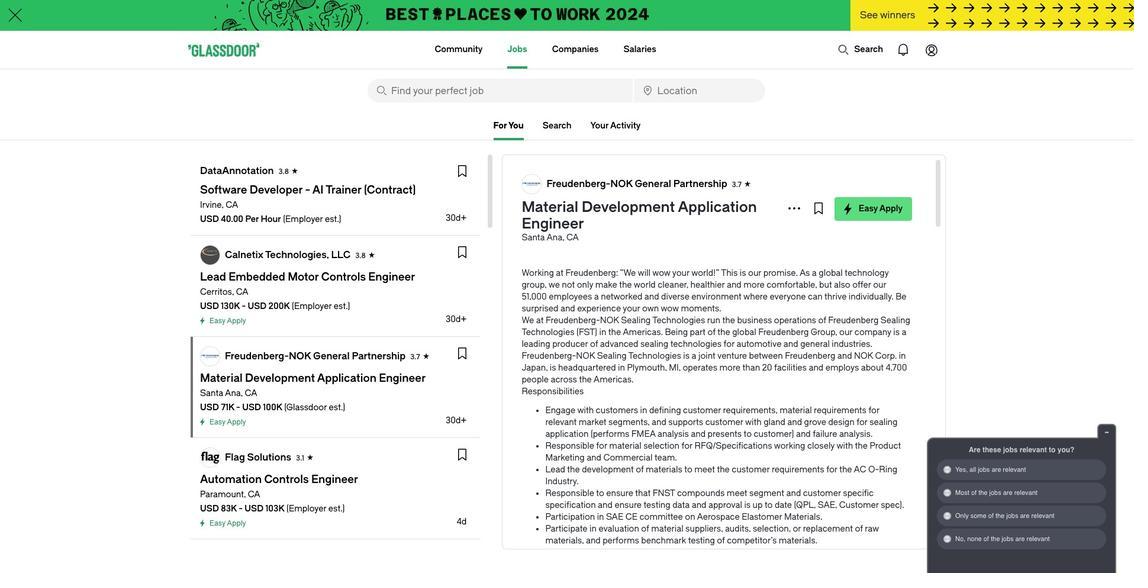 Task type: describe. For each thing, give the bounding box(es) containing it.
santa inside the material development application engineer santa ana, ca
[[522, 233, 545, 243]]

ana, inside the material development application engineer santa ana, ca
[[547, 233, 565, 243]]

- for flag
[[239, 504, 243, 514]]

0 horizontal spatial at
[[536, 316, 544, 326]]

is inside engage with customers in defining customer requirements, material requirements for relevant market segments, and supports customer with gland and grove design for sealing application (performs fmea analysis and presents to customer) and failure analysis. responsible for material selection for rfq/specifications working closely with the product marketing and commercial team. lead the development of materials to meet the customer requirements for the ac o-ring industry. responsible to ensure that fnst compounds meet segment and customer specific specification and ensure testing data and approval is up to date (qpl, sae, customer spec). participation in sae ce committee on aerospace elastomer materials. participate in evaluation of material suppliers, audits, selection, or replacement of raw materials, and performs benchmark testing of competitor's materials. leads implementation of new materials at manufacturing site and exchanges and coordinates within o-ring division and other technical functions within the company
[[745, 500, 751, 510]]

(employer inside irvine, ca usd 40.00 per hour (employer est.)
[[283, 214, 323, 224]]

industries.
[[832, 339, 873, 349]]

own
[[642, 304, 659, 314]]

0 vertical spatial technologies
[[653, 316, 705, 326]]

operations
[[774, 316, 817, 326]]

is right 'this'
[[740, 268, 746, 278]]

community link
[[435, 31, 483, 69]]

and right exchanges
[[850, 548, 865, 558]]

the down exchanges
[[827, 560, 839, 570]]

cerritos, ca usd 130k - usd 200k (employer est.)
[[200, 287, 350, 311]]

easy apply inside button
[[859, 204, 903, 214]]

usd 83k
[[200, 504, 237, 514]]

1 vertical spatial americas.
[[594, 375, 634, 385]]

and right gland
[[788, 417, 802, 428]]

company inside working at freudenberg: "we will wow your world!" this is our promise. as a global technology group, we not only make the world cleaner, healthier and more comfortable, but also offer our 51,000 employees a networked and diverse environment where everyone can thrive individually. be surprised and experience your own wow moments. we at freudenberg-nok sealing technologies run the business operations of freudenberg sealing technologies (fst) in the americas. being part of the global freudenberg group, our company is a leading producer of advanced sealing technologies for automotive and general industries. freudenberg-nok sealing technologies is a joint venture between freudenberg and nok corp. in japan, is headquartered in plymouth, mi, operates more than 20 facilities and employs about 4,700 people across the americas. responsibilities
[[855, 327, 892, 338]]

0 horizontal spatial our
[[749, 268, 762, 278]]

0 horizontal spatial ring
[[631, 560, 649, 570]]

1 vertical spatial freudenberg
[[759, 327, 809, 338]]

general inside jobs list element
[[313, 351, 350, 362]]

are down "these"
[[992, 466, 1001, 474]]

where
[[744, 292, 768, 302]]

of down "(fst)"
[[590, 339, 598, 349]]

plymouth,
[[627, 363, 667, 373]]

see winners
[[860, 9, 916, 21]]

automotive
[[737, 339, 782, 349]]

relevant down are these jobs relevant to you?
[[1003, 466, 1026, 474]]

relevant up only some of the jobs are relevant
[[1015, 489, 1038, 497]]

freudenberg- up material
[[547, 178, 611, 189]]

0 vertical spatial general
[[635, 178, 672, 189]]

search inside button
[[855, 44, 883, 54]]

30d+ for general
[[446, 416, 467, 426]]

site
[[773, 548, 787, 558]]

relevant down only some of the jobs are relevant
[[1027, 535, 1050, 543]]

companies
[[552, 44, 599, 54]]

leading
[[522, 339, 551, 349]]

1 horizontal spatial with
[[745, 417, 762, 428]]

0 vertical spatial more
[[744, 280, 765, 290]]

most
[[956, 489, 970, 497]]

committee
[[640, 512, 683, 522]]

0 vertical spatial material
[[780, 406, 812, 416]]

easy for freudenberg-nok general partnership
[[210, 418, 225, 426]]

promise.
[[764, 268, 798, 278]]

1 vertical spatial your
[[623, 304, 640, 314]]

0 horizontal spatial o-
[[620, 560, 631, 570]]

that
[[636, 489, 651, 499]]

a down be
[[902, 327, 907, 338]]

marketing
[[546, 453, 585, 463]]

1 horizontal spatial at
[[556, 268, 564, 278]]

1 vertical spatial materials
[[665, 548, 701, 558]]

sealing down advanced
[[597, 351, 627, 361]]

all
[[970, 466, 977, 474]]

mi,
[[669, 363, 681, 373]]

on
[[685, 512, 696, 522]]

- inside santa ana, ca usd 71k - usd 100k (glassdoor est.)
[[236, 403, 240, 413]]

offer
[[853, 280, 871, 290]]

to left you?
[[1049, 446, 1056, 454]]

(performs
[[591, 429, 630, 439]]

1 responsible from the top
[[546, 441, 594, 451]]

relevant left you?
[[1020, 446, 1047, 454]]

networked
[[601, 292, 643, 302]]

the right most
[[979, 489, 988, 497]]

sae,
[[818, 500, 838, 510]]

are up the no, none of the jobs are relevant
[[1021, 512, 1030, 520]]

product
[[870, 441, 901, 451]]

a down technologies
[[692, 351, 697, 361]]

working
[[522, 268, 554, 278]]

to up 'compounds'
[[685, 465, 693, 475]]

for inside working at freudenberg: "we will wow your world!" this is our promise. as a global technology group, we not only make the world cleaner, healthier and more comfortable, but also offer our 51,000 employees a networked and diverse environment where everyone can thrive individually. be surprised and experience your own wow moments. we at freudenberg-nok sealing technologies run the business operations of freudenberg sealing technologies (fst) in the americas. being part of the global freudenberg group, our company is a leading producer of advanced sealing technologies for automotive and general industries. freudenberg-nok sealing technologies is a joint venture between freudenberg and nok corp. in japan, is headquartered in plymouth, mi, operates more than 20 facilities and employs about 4,700 people across the americas. responsibilities
[[724, 339, 735, 349]]

0 vertical spatial wow
[[653, 268, 671, 278]]

world!"
[[692, 268, 720, 278]]

freudenberg- up "(fst)"
[[546, 316, 600, 326]]

1 vertical spatial requirements
[[772, 465, 825, 475]]

and down materials.
[[789, 548, 804, 558]]

environment
[[692, 292, 742, 302]]

no,
[[956, 535, 966, 543]]

the down headquartered
[[579, 375, 592, 385]]

and down employees on the bottom of page
[[561, 304, 575, 314]]

3.8 for calnetix technologies, llc
[[355, 252, 366, 260]]

of down run
[[708, 327, 716, 338]]

companies link
[[552, 31, 599, 69]]

japan,
[[522, 363, 548, 373]]

easy apply for flag solutions
[[210, 519, 246, 528]]

be
[[896, 292, 907, 302]]

as
[[800, 268, 810, 278]]

of right most
[[972, 489, 977, 497]]

material development application engineer santa ana, ca
[[522, 199, 757, 243]]

customers
[[596, 406, 638, 416]]

and down supports
[[691, 429, 706, 439]]

is up corp.
[[894, 327, 900, 338]]

other
[[701, 560, 722, 570]]

jobs
[[508, 44, 527, 54]]

and up date
[[787, 489, 801, 499]]

flag
[[225, 452, 245, 463]]

a up experience
[[594, 292, 599, 302]]

0 vertical spatial ensure
[[607, 489, 634, 499]]

employs
[[826, 363, 859, 373]]

functions
[[762, 560, 799, 570]]

(employer for technologies,
[[292, 301, 332, 311]]

1 vertical spatial testing
[[688, 536, 715, 546]]

"we
[[620, 268, 636, 278]]

audits,
[[725, 524, 751, 534]]

will
[[638, 268, 651, 278]]

not
[[562, 280, 575, 290]]

the right none
[[991, 535, 1000, 543]]

between
[[749, 351, 783, 361]]

in left sae
[[597, 512, 604, 522]]

ca for irvine, ca usd 40.00 per hour (employer est.)
[[226, 200, 238, 210]]

0 vertical spatial meet
[[695, 465, 715, 475]]

in down advanced
[[618, 363, 625, 373]]

working at freudenberg: "we will wow your world!" this is our promise. as a global technology group, we not only make the world cleaner, healthier and more comfortable, but also offer our 51,000 employees a networked and diverse environment where everyone can thrive individually. be surprised and experience your own wow moments. we at freudenberg-nok sealing technologies run the business operations of freudenberg sealing technologies (fst) in the americas. being part of the global freudenberg group, our company is a leading producer of advanced sealing technologies for automotive and general industries. freudenberg-nok sealing technologies is a joint venture between freudenberg and nok corp. in japan, is headquartered in plymouth, mi, operates more than 20 facilities and employs about 4,700 people across the americas. responsibilities
[[522, 268, 911, 397]]

venture
[[718, 351, 747, 361]]

the right some
[[996, 512, 1005, 520]]

of right some
[[989, 512, 994, 520]]

customer up presents
[[706, 417, 744, 428]]

1 vertical spatial search
[[543, 121, 572, 131]]

technology
[[845, 268, 889, 278]]

yes, all jobs are relevant
[[956, 466, 1026, 474]]

and up sae
[[598, 500, 613, 510]]

3.8 for dataannotation
[[279, 168, 289, 176]]

santa ana, ca usd 71k - usd 100k (glassdoor est.)
[[200, 388, 345, 413]]

1 30d+ from the top
[[446, 213, 467, 223]]

are these jobs relevant to you?
[[969, 446, 1075, 454]]

of right none
[[984, 535, 989, 543]]

the down run
[[718, 327, 731, 338]]

are up only some of the jobs are relevant
[[1004, 489, 1013, 497]]

and down grove
[[796, 429, 811, 439]]

lead
[[546, 465, 565, 475]]

the left ac on the right bottom
[[840, 465, 852, 475]]

the up advanced
[[609, 327, 621, 338]]

easy inside button
[[859, 204, 878, 214]]

customer up segment on the right bottom of page
[[732, 465, 770, 475]]

2 responsible from the top
[[546, 489, 594, 499]]

4,700
[[886, 363, 907, 373]]

only
[[577, 280, 594, 290]]

the down marketing
[[567, 465, 580, 475]]

and up implementation
[[586, 536, 601, 546]]

grove
[[804, 417, 827, 428]]

apply for calnetix technologies, llc
[[227, 317, 246, 325]]

in up implementation
[[590, 524, 597, 534]]

easy for flag solutions
[[210, 519, 225, 528]]

only some of the jobs are relevant
[[956, 512, 1055, 520]]

to down development
[[596, 489, 604, 499]]

sealing down be
[[881, 316, 911, 326]]

of down committee
[[641, 524, 649, 534]]

in up "4,700"
[[899, 351, 906, 361]]

est.) inside santa ana, ca usd 71k - usd 100k (glassdoor est.)
[[329, 403, 345, 413]]

in up segments, on the bottom right of page
[[640, 406, 647, 416]]

3.7 inside jobs list element
[[410, 353, 420, 361]]

santa inside santa ana, ca usd 71k - usd 100k (glassdoor est.)
[[200, 388, 223, 399]]

paramount,
[[200, 490, 246, 500]]

2 vertical spatial freudenberg
[[785, 351, 836, 361]]

and up development
[[587, 453, 602, 463]]

market
[[579, 417, 607, 428]]

freudenberg- inside jobs list element
[[225, 351, 289, 362]]

0 vertical spatial freudenberg-nok general partnership logo image
[[522, 175, 541, 194]]

responsibilities
[[522, 387, 584, 397]]

nok up about
[[855, 351, 873, 361]]

competitor's
[[727, 536, 777, 546]]

0 vertical spatial 3.7
[[732, 181, 742, 189]]

freudenberg- down leading in the left bottom of the page
[[522, 351, 576, 361]]

company inside engage with customers in defining customer requirements, material requirements for relevant market segments, and supports customer with gland and grove design for sealing application (performs fmea analysis and presents to customer) and failure analysis. responsible for material selection for rfq/specifications working closely with the product marketing and commercial team. lead the development of materials to meet the customer requirements for the ac o-ring industry. responsible to ensure that fnst compounds meet segment and customer specific specification and ensure testing data and approval is up to date (qpl, sae, customer spec). participation in sae ce committee on aerospace elastomer materials. participate in evaluation of material suppliers, audits, selection, or replacement of raw materials, and performs benchmark testing of competitor's materials. leads implementation of new materials at manufacturing site and exchanges and coordinates within o-ring division and other technical functions within the company
[[842, 560, 878, 570]]

surprised
[[522, 304, 559, 314]]

the down "we
[[619, 280, 632, 290]]

application
[[678, 199, 757, 216]]

for you
[[494, 121, 524, 131]]

make
[[596, 280, 617, 290]]

replacement
[[803, 524, 853, 534]]

working
[[774, 441, 806, 451]]

1 horizontal spatial meet
[[727, 489, 748, 499]]

est.) for irvine, ca usd 40.00 per hour (employer est.)
[[325, 214, 341, 224]]

operates
[[683, 363, 718, 373]]

apply for freudenberg-nok general partnership
[[227, 418, 246, 426]]

and down general
[[809, 363, 824, 373]]

you?
[[1058, 446, 1075, 454]]

1 vertical spatial ensure
[[615, 500, 642, 510]]

benchmark
[[641, 536, 686, 546]]

usd 40.00
[[200, 214, 243, 224]]

to up rfq/specifications
[[744, 429, 752, 439]]

and up employs
[[838, 351, 852, 361]]

nok up development
[[611, 178, 633, 189]]

easy for calnetix technologies, llc
[[210, 317, 225, 325]]

implementation
[[572, 548, 634, 558]]

technologies,
[[265, 249, 329, 261]]

your activity link
[[591, 119, 641, 133]]

- for calnetix
[[242, 301, 246, 311]]

the right run
[[723, 316, 735, 326]]

technical
[[724, 560, 760, 570]]

cleaner,
[[658, 280, 689, 290]]

usd 100k
[[242, 403, 282, 413]]

calnetix technologies, llc logo image
[[201, 246, 220, 265]]

producer
[[553, 339, 588, 349]]

defining
[[650, 406, 681, 416]]

ana, inside santa ana, ca usd 71k - usd 100k (glassdoor est.)
[[225, 388, 243, 399]]

1 horizontal spatial freudenberg-nok general partnership
[[547, 178, 728, 189]]

jobs right "these"
[[1004, 446, 1018, 454]]

relevant inside engage with customers in defining customer requirements, material requirements for relevant market segments, and supports customer with gland and grove design for sealing application (performs fmea analysis and presents to customer) and failure analysis. responsible for material selection for rfq/specifications working closely with the product marketing and commercial team. lead the development of materials to meet the customer requirements for the ac o-ring industry. responsible to ensure that fnst compounds meet segment and customer specific specification and ensure testing data and approval is up to date (qpl, sae, customer spec). participation in sae ce committee on aerospace elastomer materials. participate in evaluation of material suppliers, audits, selection, or replacement of raw materials, and performs benchmark testing of competitor's materials. leads implementation of new materials at manufacturing site and exchanges and coordinates within o-ring division and other technical functions within the company
[[546, 417, 577, 428]]

of up group,
[[819, 316, 826, 326]]

0 vertical spatial partnership
[[674, 178, 728, 189]]

20
[[762, 363, 773, 373]]

materials,
[[546, 536, 584, 546]]

and down 'compounds'
[[692, 500, 707, 510]]

up
[[753, 500, 763, 510]]

customer up supports
[[683, 406, 721, 416]]

flag solutions logo image
[[201, 448, 220, 467]]

0 horizontal spatial more
[[720, 363, 741, 373]]

date
[[775, 500, 792, 510]]

2 vertical spatial material
[[651, 524, 684, 534]]

est.) for paramount, ca usd 83k - usd 103k (employer est.)
[[329, 504, 345, 514]]

at inside engage with customers in defining customer requirements, material requirements for relevant market segments, and supports customer with gland and grove design for sealing application (performs fmea analysis and presents to customer) and failure analysis. responsible for material selection for rfq/specifications working closely with the product marketing and commercial team. lead the development of materials to meet the customer requirements for the ac o-ring industry. responsible to ensure that fnst compounds meet segment and customer specific specification and ensure testing data and approval is up to date (qpl, sae, customer spec). participation in sae ce committee on aerospace elastomer materials. participate in evaluation of material suppliers, audits, selection, or replacement of raw materials, and performs benchmark testing of competitor's materials. leads implementation of new materials at manufacturing site and exchanges and coordinates within o-ring division and other technical functions within the company
[[703, 548, 711, 558]]



Task type: vqa. For each thing, say whether or not it's contained in the screenshot.
run
yes



Task type: locate. For each thing, give the bounding box(es) containing it.
1 none field from the left
[[368, 79, 633, 102]]

1 horizontal spatial ring
[[879, 465, 898, 475]]

ca inside the cerritos, ca usd 130k - usd 200k (employer est.)
[[236, 287, 248, 297]]

and up own
[[645, 292, 659, 302]]

material
[[522, 199, 579, 216]]

more up "where"
[[744, 280, 765, 290]]

3.8
[[279, 168, 289, 176], [355, 252, 366, 260]]

at up other
[[703, 548, 711, 558]]

fmea
[[632, 429, 656, 439]]

sealing inside engage with customers in defining customer requirements, material requirements for relevant market segments, and supports customer with gland and grove design for sealing application (performs fmea analysis and presents to customer) and failure analysis. responsible for material selection for rfq/specifications working closely with the product marketing and commercial team. lead the development of materials to meet the customer requirements for the ac o-ring industry. responsible to ensure that fnst compounds meet segment and customer specific specification and ensure testing data and approval is up to date (qpl, sae, customer spec). participation in sae ce committee on aerospace elastomer materials. participate in evaluation of material suppliers, audits, selection, or replacement of raw materials, and performs benchmark testing of competitor's materials. leads implementation of new materials at manufacturing site and exchanges and coordinates within o-ring division and other technical functions within the company
[[870, 417, 898, 428]]

0 horizontal spatial material
[[610, 441, 642, 451]]

ac
[[854, 465, 867, 475]]

of down suppliers,
[[717, 536, 725, 546]]

requirements up design
[[814, 406, 867, 416]]

1 horizontal spatial partnership
[[674, 178, 728, 189]]

1 vertical spatial our
[[873, 280, 887, 290]]

solutions
[[247, 452, 291, 463]]

search
[[855, 44, 883, 54], [543, 121, 572, 131]]

fnst
[[653, 489, 675, 499]]

ca for paramount, ca usd 83k - usd 103k (employer est.)
[[248, 490, 260, 500]]

(employer for solutions
[[287, 504, 326, 514]]

coordinates
[[546, 560, 592, 570]]

general up development
[[635, 178, 672, 189]]

with down analysis.
[[837, 441, 853, 451]]

freudenberg up industries.
[[829, 316, 879, 326]]

group,
[[811, 327, 838, 338]]

specification
[[546, 500, 596, 510]]

our up individually.
[[873, 280, 887, 290]]

lottie animation container image
[[889, 36, 918, 64], [918, 36, 946, 64], [918, 36, 946, 64], [838, 44, 850, 56]]

2 horizontal spatial at
[[703, 548, 711, 558]]

freudenberg down operations on the bottom right of page
[[759, 327, 809, 338]]

and up facilities
[[784, 339, 799, 349]]

0 vertical spatial your
[[673, 268, 690, 278]]

industry.
[[546, 477, 579, 487]]

0 vertical spatial with
[[578, 406, 594, 416]]

ensure
[[607, 489, 634, 499], [615, 500, 642, 510]]

salaries
[[624, 44, 657, 54]]

leads
[[546, 548, 570, 558]]

run
[[707, 316, 721, 326]]

nok up headquartered
[[576, 351, 595, 361]]

are
[[969, 446, 981, 454]]

search right you
[[543, 121, 572, 131]]

2 vertical spatial at
[[703, 548, 711, 558]]

relevant up the no, none of the jobs are relevant
[[1032, 512, 1055, 520]]

0 horizontal spatial freudenberg-nok general partnership logo image
[[201, 347, 220, 366]]

of down commercial
[[636, 465, 644, 475]]

ring
[[879, 465, 898, 475], [631, 560, 649, 570]]

salaries link
[[624, 31, 657, 69]]

0 horizontal spatial general
[[313, 351, 350, 362]]

1 vertical spatial wow
[[661, 304, 679, 314]]

apply inside button
[[880, 204, 903, 214]]

ca inside the paramount, ca usd 83k - usd 103k (employer est.)
[[248, 490, 260, 500]]

freudenberg-nok general partnership inside jobs list element
[[225, 351, 406, 362]]

also
[[834, 280, 851, 290]]

ca inside the material development application engineer santa ana, ca
[[567, 233, 579, 243]]

sae
[[606, 512, 624, 522]]

2 horizontal spatial with
[[837, 441, 853, 451]]

2 horizontal spatial material
[[780, 406, 812, 416]]

usd 103k
[[245, 504, 285, 514]]

only
[[956, 512, 969, 520]]

0 vertical spatial testing
[[644, 500, 671, 510]]

employees
[[549, 292, 592, 302]]

1 vertical spatial global
[[733, 327, 757, 338]]

0 vertical spatial requirements
[[814, 406, 867, 416]]

easy apply for calnetix technologies, llc
[[210, 317, 246, 325]]

1 horizontal spatial global
[[819, 268, 843, 278]]

sealing up the product
[[870, 417, 898, 428]]

most of the jobs are relevant
[[956, 489, 1038, 497]]

search link
[[543, 119, 572, 133]]

2 vertical spatial (employer
[[287, 504, 326, 514]]

none field search keyword
[[368, 79, 633, 102]]

1 horizontal spatial within
[[801, 560, 825, 570]]

2 vertical spatial with
[[837, 441, 853, 451]]

requirements,
[[723, 406, 778, 416]]

the
[[619, 280, 632, 290], [723, 316, 735, 326], [609, 327, 621, 338], [718, 327, 731, 338], [579, 375, 592, 385], [855, 441, 868, 451], [567, 465, 580, 475], [717, 465, 730, 475], [840, 465, 852, 475], [979, 489, 988, 497], [996, 512, 1005, 520], [991, 535, 1000, 543], [827, 560, 839, 570]]

(employer inside the paramount, ca usd 83k - usd 103k (employer est.)
[[287, 504, 326, 514]]

segment
[[750, 489, 785, 499]]

at down the surprised
[[536, 316, 544, 326]]

across
[[551, 375, 577, 385]]

1 horizontal spatial material
[[651, 524, 684, 534]]

testing up committee
[[644, 500, 671, 510]]

manufacturing
[[713, 548, 771, 558]]

in
[[600, 327, 607, 338], [899, 351, 906, 361], [618, 363, 625, 373], [640, 406, 647, 416], [597, 512, 604, 522], [590, 524, 597, 534]]

1 horizontal spatial your
[[673, 268, 690, 278]]

we
[[522, 316, 534, 326]]

0 horizontal spatial 3.8
[[279, 168, 289, 176]]

2 vertical spatial 30d+
[[446, 416, 467, 426]]

0 vertical spatial 3.8
[[279, 168, 289, 176]]

1 vertical spatial 3.7
[[410, 353, 420, 361]]

1 vertical spatial company
[[842, 560, 878, 570]]

responsible
[[546, 441, 594, 451], [546, 489, 594, 499]]

2 30d+ from the top
[[446, 314, 467, 324]]

3.7
[[732, 181, 742, 189], [410, 353, 420, 361]]

elastomer
[[742, 512, 782, 522]]

ca right cerritos,
[[236, 287, 248, 297]]

some
[[971, 512, 987, 520]]

easy apply for freudenberg-nok general partnership
[[210, 418, 246, 426]]

0 horizontal spatial testing
[[644, 500, 671, 510]]

0 vertical spatial ring
[[879, 465, 898, 475]]

more
[[744, 280, 765, 290], [720, 363, 741, 373]]

customer up sae, on the bottom of the page
[[803, 489, 841, 499]]

wow down diverse
[[661, 304, 679, 314]]

technologies up being at the bottom of page
[[653, 316, 705, 326]]

americas. down own
[[623, 327, 663, 338]]

0 vertical spatial ana,
[[547, 233, 565, 243]]

sealing inside working at freudenberg: "we will wow your world!" this is our promise. as a global technology group, we not only make the world cleaner, healthier and more comfortable, but also offer our 51,000 employees a networked and diverse environment where everyone can thrive individually. be surprised and experience your own wow moments. we at freudenberg-nok sealing technologies run the business operations of freudenberg sealing technologies (fst) in the americas. being part of the global freudenberg group, our company is a leading producer of advanced sealing technologies for automotive and general industries. freudenberg-nok sealing technologies is a joint venture between freudenberg and nok corp. in japan, is headquartered in plymouth, mi, operates more than 20 facilities and employs about 4,700 people across the americas. responsibilities
[[641, 339, 669, 349]]

nok down experience
[[600, 316, 619, 326]]

0 horizontal spatial 3.7
[[410, 353, 420, 361]]

o- right ac on the right bottom
[[869, 465, 880, 475]]

sealing up plymouth,
[[641, 339, 669, 349]]

1 vertical spatial o-
[[620, 560, 631, 570]]

easy apply button
[[835, 197, 912, 221]]

- right usd 83k
[[239, 504, 243, 514]]

1 horizontal spatial freudenberg-nok general partnership logo image
[[522, 175, 541, 194]]

0 horizontal spatial meet
[[695, 465, 715, 475]]

engage with customers in defining customer requirements, material requirements for relevant market segments, and supports customer with gland and grove design for sealing application (performs fmea analysis and presents to customer) and failure analysis. responsible for material selection for rfq/specifications working closely with the product marketing and commercial team. lead the development of materials to meet the customer requirements for the ac o-ring industry. responsible to ensure that fnst compounds meet segment and customer specific specification and ensure testing data and approval is up to date (qpl, sae, customer spec). participation in sae ce committee on aerospace elastomer materials. participate in evaluation of material suppliers, audits, selection, or replacement of raw materials, and performs benchmark testing of competitor's materials. leads implementation of new materials at manufacturing site and exchanges and coordinates within o-ring division and other technical functions within the company
[[546, 406, 905, 570]]

freudenberg:
[[566, 268, 618, 278]]

2 vertical spatial our
[[840, 327, 853, 338]]

nok inside jobs list element
[[289, 351, 311, 362]]

general up the (glassdoor
[[313, 351, 350, 362]]

2 none field from the left
[[634, 79, 766, 102]]

1 vertical spatial responsible
[[546, 489, 594, 499]]

freudenberg
[[829, 316, 879, 326], [759, 327, 809, 338], [785, 351, 836, 361]]

materials.
[[779, 536, 818, 546]]

- inside the cerritos, ca usd 130k - usd 200k (employer est.)
[[242, 301, 246, 311]]

jobs right all
[[978, 466, 990, 474]]

individually.
[[849, 292, 894, 302]]

irvine, ca usd 40.00 per hour (employer est.)
[[200, 200, 341, 224]]

0 vertical spatial americas.
[[623, 327, 663, 338]]

easy
[[859, 204, 878, 214], [210, 317, 225, 325], [210, 418, 225, 426], [210, 519, 225, 528]]

is down technologies
[[683, 351, 690, 361]]

1 horizontal spatial 3.8
[[355, 252, 366, 260]]

partnership inside jobs list element
[[352, 351, 406, 362]]

1 vertical spatial with
[[745, 417, 762, 428]]

lottie animation container image
[[388, 31, 435, 68], [388, 31, 435, 68], [889, 36, 918, 64], [838, 44, 850, 56]]

approval
[[709, 500, 742, 510]]

ca up usd 103k on the bottom left of the page
[[248, 490, 260, 500]]

see winners link
[[851, 0, 1135, 32]]

Search keyword field
[[368, 79, 633, 102]]

0 horizontal spatial none field
[[368, 79, 633, 102]]

1 horizontal spatial sealing
[[870, 417, 898, 428]]

- right usd 130k
[[242, 301, 246, 311]]

at up we
[[556, 268, 564, 278]]

(employer right hour
[[283, 214, 323, 224]]

1 horizontal spatial our
[[840, 327, 853, 338]]

usd 130k
[[200, 301, 240, 311]]

americas.
[[623, 327, 663, 338], [594, 375, 634, 385]]

and down the defining
[[652, 417, 667, 428]]

1 vertical spatial material
[[610, 441, 642, 451]]

0 horizontal spatial sealing
[[641, 339, 669, 349]]

o-
[[869, 465, 880, 475], [620, 560, 631, 570]]

technologies
[[653, 316, 705, 326], [522, 327, 575, 338], [629, 351, 681, 361]]

apply
[[880, 204, 903, 214], [227, 317, 246, 325], [227, 418, 246, 426], [227, 519, 246, 528]]

0 horizontal spatial your
[[623, 304, 640, 314]]

participate
[[546, 524, 588, 534]]

sealing
[[621, 316, 651, 326], [881, 316, 911, 326], [597, 351, 627, 361]]

development
[[582, 199, 675, 216]]

general
[[635, 178, 672, 189], [313, 351, 350, 362]]

none field the search location
[[634, 79, 766, 102]]

0 vertical spatial (employer
[[283, 214, 323, 224]]

2 vertical spatial technologies
[[629, 351, 681, 361]]

0 horizontal spatial within
[[594, 560, 618, 570]]

30d+
[[446, 213, 467, 223], [446, 314, 467, 324], [446, 416, 467, 426]]

but
[[820, 280, 832, 290]]

(qpl,
[[794, 500, 816, 510]]

apply for flag solutions
[[227, 519, 246, 528]]

jobs list element
[[191, 155, 481, 573]]

with up market
[[578, 406, 594, 416]]

3.8 right the llc
[[355, 252, 366, 260]]

0 vertical spatial -
[[242, 301, 246, 311]]

0 vertical spatial santa
[[522, 233, 545, 243]]

and left other
[[685, 560, 699, 570]]

1 vertical spatial santa
[[200, 388, 223, 399]]

of left raw
[[855, 524, 863, 534]]

1 horizontal spatial ana,
[[547, 233, 565, 243]]

1 horizontal spatial general
[[635, 178, 672, 189]]

1 vertical spatial technologies
[[522, 327, 575, 338]]

1 horizontal spatial search
[[855, 44, 883, 54]]

ca
[[226, 200, 238, 210], [567, 233, 579, 243], [236, 287, 248, 297], [245, 388, 257, 399], [248, 490, 260, 500]]

to right up
[[765, 500, 773, 510]]

relevant down engage
[[546, 417, 577, 428]]

jobs down only some of the jobs are relevant
[[1002, 535, 1014, 543]]

of left new on the bottom of the page
[[636, 548, 644, 558]]

1 vertical spatial meet
[[727, 489, 748, 499]]

moments.
[[681, 304, 722, 314]]

est.) inside the paramount, ca usd 83k - usd 103k (employer est.)
[[329, 504, 345, 514]]

- inside the paramount, ca usd 83k - usd 103k (employer est.)
[[239, 504, 243, 514]]

global up but
[[819, 268, 843, 278]]

within down implementation
[[594, 560, 618, 570]]

your up cleaner,
[[673, 268, 690, 278]]

ring down new on the bottom of the page
[[631, 560, 649, 570]]

the down rfq/specifications
[[717, 465, 730, 475]]

1 vertical spatial -
[[236, 403, 240, 413]]

santa up usd 71k
[[200, 388, 223, 399]]

0 vertical spatial o-
[[869, 465, 880, 475]]

o- down performs
[[620, 560, 631, 570]]

the down analysis.
[[855, 441, 868, 451]]

1 vertical spatial more
[[720, 363, 741, 373]]

0 vertical spatial company
[[855, 327, 892, 338]]

ca for cerritos, ca usd 130k - usd 200k (employer est.)
[[236, 287, 248, 297]]

(employer inside the cerritos, ca usd 130k - usd 200k (employer est.)
[[292, 301, 332, 311]]

0 horizontal spatial search
[[543, 121, 572, 131]]

comfortable,
[[767, 280, 817, 290]]

ca up usd 100k
[[245, 388, 257, 399]]

est.) inside irvine, ca usd 40.00 per hour (employer est.)
[[325, 214, 341, 224]]

closely
[[808, 441, 835, 451]]

and
[[727, 280, 742, 290], [645, 292, 659, 302], [561, 304, 575, 314], [784, 339, 799, 349], [838, 351, 852, 361], [809, 363, 824, 373], [652, 417, 667, 428], [788, 417, 802, 428], [691, 429, 706, 439], [796, 429, 811, 439], [587, 453, 602, 463], [787, 489, 801, 499], [598, 500, 613, 510], [692, 500, 707, 510], [586, 536, 601, 546], [789, 548, 804, 558], [850, 548, 865, 558], [685, 560, 699, 570]]

ca inside santa ana, ca usd 71k - usd 100k (glassdoor est.)
[[245, 388, 257, 399]]

responsible down application on the bottom of page
[[546, 441, 594, 451]]

materials up division
[[665, 548, 701, 558]]

hour
[[261, 214, 281, 224]]

are down only some of the jobs are relevant
[[1016, 535, 1025, 543]]

freudenberg-nok general partnership logo image inside jobs list element
[[201, 347, 220, 366]]

can
[[808, 292, 823, 302]]

corp.
[[875, 351, 897, 361]]

0 horizontal spatial global
[[733, 327, 757, 338]]

is up across
[[550, 363, 556, 373]]

group,
[[522, 280, 547, 290]]

flag solutions
[[225, 452, 291, 463]]

at
[[556, 268, 564, 278], [536, 316, 544, 326], [703, 548, 711, 558]]

with
[[578, 406, 594, 416], [745, 417, 762, 428], [837, 441, 853, 451]]

and down 'this'
[[727, 280, 742, 290]]

ca up usd 40.00
[[226, 200, 238, 210]]

sealing down own
[[621, 316, 651, 326]]

presents
[[708, 429, 742, 439]]

more down venture
[[720, 363, 741, 373]]

1 vertical spatial 30d+
[[446, 314, 467, 324]]

0 vertical spatial our
[[749, 268, 762, 278]]

with down requirements,
[[745, 417, 762, 428]]

0 vertical spatial at
[[556, 268, 564, 278]]

Search location field
[[634, 79, 766, 102]]

within
[[594, 560, 618, 570], [801, 560, 825, 570]]

1 horizontal spatial none field
[[634, 79, 766, 102]]

being
[[665, 327, 688, 338]]

meet up approval
[[727, 489, 748, 499]]

1 horizontal spatial more
[[744, 280, 765, 290]]

in right "(fst)"
[[600, 327, 607, 338]]

30d+ for llc
[[446, 314, 467, 324]]

1 vertical spatial freudenberg-nok general partnership
[[225, 351, 406, 362]]

1 vertical spatial at
[[536, 316, 544, 326]]

analysis.
[[840, 429, 873, 439]]

0 horizontal spatial with
[[578, 406, 594, 416]]

irvine,
[[200, 200, 224, 210]]

1 vertical spatial general
[[313, 351, 350, 362]]

2 horizontal spatial our
[[873, 280, 887, 290]]

1 horizontal spatial o-
[[869, 465, 880, 475]]

for
[[494, 121, 507, 131]]

supports
[[669, 417, 704, 428]]

None field
[[368, 79, 633, 102], [634, 79, 766, 102]]

est.) for cerritos, ca usd 130k - usd 200k (employer est.)
[[334, 301, 350, 311]]

search down see at the top right
[[855, 44, 883, 54]]

calnetix technologies, llc
[[225, 249, 351, 261]]

santa down engineer
[[522, 233, 545, 243]]

est.) inside the cerritos, ca usd 130k - usd 200k (employer est.)
[[334, 301, 350, 311]]

suppliers,
[[686, 524, 723, 534]]

1 within from the left
[[594, 560, 618, 570]]

0 vertical spatial global
[[819, 268, 843, 278]]

materials.
[[785, 512, 823, 522]]

a right as
[[812, 268, 817, 278]]

3 30d+ from the top
[[446, 416, 467, 426]]

2 vertical spatial -
[[239, 504, 243, 514]]

ring down the product
[[879, 465, 898, 475]]

jobs up the no, none of the jobs are relevant
[[1007, 512, 1019, 520]]

(employer right usd 103k on the bottom left of the page
[[287, 504, 326, 514]]

jobs down yes, all jobs are relevant at the bottom right of the page
[[990, 489, 1002, 497]]

lottie animation container image inside search button
[[838, 44, 850, 56]]

2 within from the left
[[801, 560, 825, 570]]

3.8 up irvine, ca usd 40.00 per hour (employer est.)
[[279, 168, 289, 176]]

0 vertical spatial freudenberg
[[829, 316, 879, 326]]

0 vertical spatial freudenberg-nok general partnership
[[547, 178, 728, 189]]

requirements
[[814, 406, 867, 416], [772, 465, 825, 475]]

0 horizontal spatial santa
[[200, 388, 223, 399]]

segments,
[[609, 417, 650, 428]]

0 vertical spatial materials
[[646, 465, 683, 475]]

lottie animation container image inside search button
[[838, 44, 850, 56]]

ca inside irvine, ca usd 40.00 per hour (employer est.)
[[226, 200, 238, 210]]

freudenberg-nok general partnership logo image
[[522, 175, 541, 194], [201, 347, 220, 366]]



